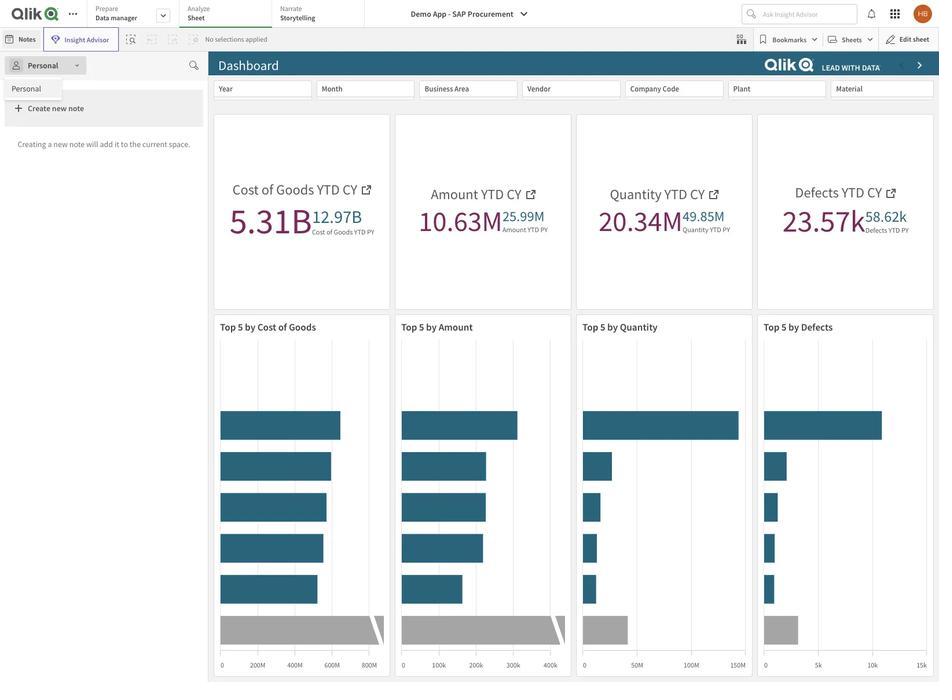 Task type: vqa. For each thing, say whether or not it's contained in the screenshot.
Year in the top of the page
yes



Task type: locate. For each thing, give the bounding box(es) containing it.
add
[[100, 139, 113, 149]]

5 for amount
[[419, 321, 424, 333]]

quantity analysis image
[[709, 190, 719, 199]]

1 vertical spatial goods
[[334, 227, 353, 236]]

1 vertical spatial personal
[[12, 83, 41, 94]]

top for top 5 by cost of goods
[[220, 321, 236, 333]]

company
[[630, 84, 661, 94]]

by
[[245, 321, 255, 333], [426, 321, 437, 333], [607, 321, 618, 333], [789, 321, 799, 333]]

2 by from the left
[[426, 321, 437, 333]]

note left the will
[[69, 139, 85, 149]]

creating
[[18, 139, 46, 149]]

manager
[[111, 13, 137, 22]]

py inside 10.63m 25.99m amount ytd py
[[540, 225, 548, 234]]

cost inside top 5 by cost of goods application
[[257, 321, 276, 333]]

cy for 20.34m
[[690, 185, 705, 203]]

business
[[425, 84, 453, 94]]

2 top from the left
[[401, 321, 417, 333]]

cy inside 10.63m application
[[507, 185, 521, 203]]

cy
[[343, 180, 357, 198], [867, 184, 882, 202], [507, 185, 521, 203], [690, 185, 705, 203]]

area
[[455, 84, 469, 94]]

analyze sheet
[[188, 4, 210, 22]]

next sheet: cost of goods image
[[915, 61, 925, 70]]

5
[[238, 321, 243, 333], [419, 321, 424, 333], [600, 321, 605, 333], [781, 321, 787, 333]]

code
[[663, 84, 679, 94]]

1 vertical spatial quantity
[[683, 225, 708, 234]]

top 5 by quantity
[[582, 321, 658, 333]]

month
[[322, 84, 343, 94]]

amount inside 10.63m 25.99m amount ytd py
[[503, 225, 526, 234]]

selections
[[215, 35, 244, 43]]

5 inside top 5 by defects application
[[781, 321, 787, 333]]

by inside 'application'
[[607, 321, 618, 333]]

2 5 from the left
[[419, 321, 424, 333]]

2 horizontal spatial of
[[327, 227, 332, 236]]

business area element
[[425, 84, 469, 94]]

ytd
[[317, 180, 340, 198], [842, 184, 864, 202], [481, 185, 504, 203], [664, 185, 687, 203], [528, 225, 539, 234], [710, 225, 721, 234], [889, 226, 900, 235], [354, 227, 366, 236]]

5 for cost
[[238, 321, 243, 333]]

0 vertical spatial new
[[52, 103, 67, 113]]

goods
[[276, 180, 314, 198], [334, 227, 353, 236], [289, 321, 316, 333]]

defects ytd cy
[[795, 184, 882, 202]]

prepare data manager
[[96, 4, 137, 22]]

personal inside button
[[28, 60, 58, 71]]

5 inside "top 5 by quantity" 'application'
[[600, 321, 605, 333]]

demo app - sap procurement
[[411, 9, 513, 19]]

5 inside top 5 by cost of goods application
[[238, 321, 243, 333]]

1 top from the left
[[220, 321, 236, 333]]

amount inside top 5 by amount application
[[439, 321, 473, 333]]

prepare
[[96, 4, 118, 13]]

personal menu
[[5, 77, 62, 100]]

ytd up 25.99m
[[481, 185, 504, 203]]

by for amount
[[426, 321, 437, 333]]

defects inside top 5 by defects application
[[801, 321, 833, 333]]

new
[[52, 103, 67, 113], [53, 139, 68, 149]]

1 vertical spatial cost
[[312, 227, 325, 236]]

cy inside 20.34m application
[[690, 185, 705, 203]]

of
[[262, 180, 273, 198], [327, 227, 332, 236], [278, 321, 287, 333]]

0 vertical spatial defects
[[795, 184, 839, 202]]

2 vertical spatial goods
[[289, 321, 316, 333]]

personal
[[28, 60, 58, 71], [12, 83, 41, 94]]

a
[[48, 139, 52, 149]]

cy inside 23.57k application
[[867, 184, 882, 202]]

top 5 by cost of goods
[[220, 321, 316, 333]]

ytd down quantity analysis image
[[710, 225, 721, 234]]

-
[[448, 9, 451, 19]]

Ask Insight Advisor text field
[[761, 5, 857, 23]]

top for top 5 by defects
[[764, 321, 780, 333]]

personal up personal menu
[[28, 60, 58, 71]]

quantity inside 20.34m 49.85m quantity ytd py
[[683, 225, 708, 234]]

49.85m
[[683, 207, 725, 225]]

5.31b application
[[0, 0, 939, 682], [214, 114, 390, 310]]

1 vertical spatial of
[[327, 227, 332, 236]]

notes
[[19, 35, 36, 43]]

py for 20.34m
[[723, 225, 730, 234]]

ytd left defective products icon
[[842, 184, 864, 202]]

top 5 by cost of goods application
[[214, 314, 390, 677]]

py inside 20.34m 49.85m quantity ytd py
[[723, 225, 730, 234]]

10.63m application
[[395, 114, 571, 310]]

bookmarks
[[772, 35, 807, 44]]

quantity
[[610, 185, 662, 203], [683, 225, 708, 234], [620, 321, 658, 333]]

new right a
[[53, 139, 68, 149]]

2 vertical spatial amount
[[439, 321, 473, 333]]

cy for 10.63m
[[507, 185, 521, 203]]

0 vertical spatial of
[[262, 180, 273, 198]]

4 by from the left
[[789, 321, 799, 333]]

new inside button
[[52, 103, 67, 113]]

to
[[121, 139, 128, 149]]

0 vertical spatial amount
[[431, 185, 478, 203]]

ytd down cost of goods image
[[354, 227, 366, 236]]

py inside 23.57k 58.62k defects ytd py
[[901, 226, 909, 235]]

cost
[[233, 180, 259, 198], [312, 227, 325, 236], [257, 321, 276, 333]]

note
[[68, 103, 84, 113], [69, 139, 85, 149]]

top 5 by quantity application
[[576, 314, 753, 677]]

ytd up 12.97b
[[317, 180, 340, 198]]

amount ytd cy
[[431, 185, 521, 203]]

ytd down order amount icon
[[528, 225, 539, 234]]

ytd inside "5.31b 12.97b cost of goods ytd py"
[[354, 227, 366, 236]]

material element
[[836, 84, 863, 94]]

1 vertical spatial amount
[[503, 225, 526, 234]]

sheets button
[[826, 30, 876, 49]]

top
[[220, 321, 236, 333], [401, 321, 417, 333], [582, 321, 598, 333], [764, 321, 780, 333]]

notes button
[[2, 30, 40, 49]]

py
[[540, 225, 548, 234], [723, 225, 730, 234], [901, 226, 909, 235], [367, 227, 374, 236]]

1 by from the left
[[245, 321, 255, 333]]

cy left order amount icon
[[507, 185, 521, 203]]

1 vertical spatial defects
[[865, 226, 887, 235]]

4 5 from the left
[[781, 321, 787, 333]]

defects
[[795, 184, 839, 202], [865, 226, 887, 235], [801, 321, 833, 333]]

edit
[[900, 35, 912, 43]]

note right create
[[68, 103, 84, 113]]

3 5 from the left
[[600, 321, 605, 333]]

order amount image
[[526, 190, 535, 199]]

2 vertical spatial of
[[278, 321, 287, 333]]

5 for quantity
[[600, 321, 605, 333]]

2 vertical spatial cost
[[257, 321, 276, 333]]

personal up create
[[12, 83, 41, 94]]

quantity inside 'application'
[[620, 321, 658, 333]]

top inside 'application'
[[582, 321, 598, 333]]

0 horizontal spatial of
[[262, 180, 273, 198]]

0 vertical spatial quantity
[[610, 185, 662, 203]]

top 5 by defects application
[[757, 314, 934, 677]]

2 vertical spatial defects
[[801, 321, 833, 333]]

will
[[86, 139, 98, 149]]

ytd down defective products icon
[[889, 226, 900, 235]]

amount
[[431, 185, 478, 203], [503, 225, 526, 234], [439, 321, 473, 333]]

the
[[130, 139, 141, 149]]

58.62k
[[865, 207, 907, 226]]

by for quantity
[[607, 321, 618, 333]]

data
[[96, 13, 109, 22]]

tab list containing prepare
[[87, 0, 369, 29]]

23.57k 58.62k defects ytd py
[[782, 202, 909, 240]]

4 top from the left
[[764, 321, 780, 333]]

0 vertical spatial personal
[[28, 60, 58, 71]]

5 inside top 5 by amount application
[[419, 321, 424, 333]]

cy left defective products icon
[[867, 184, 882, 202]]

tab list
[[87, 0, 369, 29]]

1 horizontal spatial of
[[278, 321, 287, 333]]

20.34m 49.85m quantity ytd py
[[599, 203, 730, 238]]

2 vertical spatial quantity
[[620, 321, 658, 333]]

new right create
[[52, 103, 67, 113]]

25.99m
[[503, 207, 545, 225]]

1 5 from the left
[[238, 321, 243, 333]]

cost of goods ytd cy
[[233, 180, 357, 198]]

cy left quantity analysis image
[[690, 185, 705, 203]]

3 by from the left
[[607, 321, 618, 333]]

of inside "5.31b 12.97b cost of goods ytd py"
[[327, 227, 332, 236]]

create
[[28, 103, 50, 113]]

0 vertical spatial note
[[68, 103, 84, 113]]

quantity ytd cy
[[610, 185, 705, 203]]

3 top from the left
[[582, 321, 598, 333]]



Task type: describe. For each thing, give the bounding box(es) containing it.
goods inside "5.31b 12.97b cost of goods ytd py"
[[334, 227, 353, 236]]

procurement
[[468, 9, 513, 19]]

demo app - sap procurement button
[[404, 5, 535, 23]]

vendor
[[528, 84, 551, 94]]

py inside "5.31b 12.97b cost of goods ytd py"
[[367, 227, 374, 236]]

company code
[[630, 84, 679, 94]]

narrate
[[280, 4, 302, 13]]

company code element
[[630, 84, 679, 94]]

create new note button
[[5, 90, 203, 127]]

sheet
[[188, 13, 205, 22]]

1 vertical spatial note
[[69, 139, 85, 149]]

5.31b 12.97b cost of goods ytd py
[[230, 198, 374, 243]]

20.34m
[[599, 203, 683, 238]]

23.57k
[[782, 202, 865, 240]]

defective products image
[[887, 189, 896, 198]]

12.97b
[[312, 205, 362, 227]]

sheets
[[842, 35, 862, 44]]

current
[[142, 139, 167, 149]]

by for defects
[[789, 321, 799, 333]]

ytd up the 49.85m
[[664, 185, 687, 203]]

py for 10.63m
[[540, 225, 548, 234]]

analyze
[[188, 4, 210, 13]]

goods inside top 5 by cost of goods application
[[289, 321, 316, 333]]

demo
[[411, 9, 431, 19]]

material
[[836, 84, 863, 94]]

month element
[[322, 84, 343, 94]]

applied
[[245, 35, 267, 43]]

no
[[205, 35, 213, 43]]

sheet
[[913, 35, 929, 43]]

py for 23.57k
[[901, 226, 909, 235]]

vendor element
[[528, 84, 551, 94]]

year
[[219, 84, 233, 94]]

23.57k application
[[757, 114, 934, 310]]

it
[[115, 139, 119, 149]]

5 for defects
[[781, 321, 787, 333]]

1 vertical spatial new
[[53, 139, 68, 149]]

top for top 5 by amount
[[401, 321, 417, 333]]

edit sheet button
[[878, 27, 939, 52]]

cost of goods image
[[362, 185, 371, 195]]

plant element
[[733, 84, 751, 94]]

plant
[[733, 84, 751, 94]]

selections tool image
[[737, 35, 746, 44]]

storytelling
[[280, 13, 315, 22]]

by for cost
[[245, 321, 255, 333]]

year element
[[219, 84, 233, 94]]

edit sheet
[[900, 35, 929, 43]]

search notes image
[[189, 61, 199, 70]]

ytd inside 10.63m 25.99m amount ytd py
[[528, 225, 539, 234]]

cy for 23.57k
[[867, 184, 882, 202]]

0 vertical spatial cost
[[233, 180, 259, 198]]

cost inside "5.31b 12.97b cost of goods ytd py"
[[312, 227, 325, 236]]

of inside application
[[278, 321, 287, 333]]

top for top 5 by quantity
[[582, 321, 598, 333]]

personal inside menu
[[12, 83, 41, 94]]

0 vertical spatial goods
[[276, 180, 314, 198]]

top 5 by defects
[[764, 321, 833, 333]]

defects inside 23.57k 58.62k defects ytd py
[[865, 226, 887, 235]]

ytd inside 23.57k 58.62k defects ytd py
[[889, 226, 900, 235]]

business area
[[425, 84, 469, 94]]

bookmarks button
[[756, 30, 820, 49]]

cy left cost of goods image
[[343, 180, 357, 198]]

ytd inside 20.34m 49.85m quantity ytd py
[[710, 225, 721, 234]]

no selections applied
[[205, 35, 267, 43]]

10.63m 25.99m amount ytd py
[[419, 203, 548, 238]]

app
[[433, 9, 447, 19]]

creating a new note will add it to the current space.
[[18, 139, 190, 149]]

sap
[[452, 9, 466, 19]]

top 5 by amount
[[401, 321, 473, 333]]

space.
[[169, 139, 190, 149]]

narrate storytelling
[[280, 4, 315, 22]]

5.31b
[[230, 198, 312, 243]]

10.63m
[[419, 203, 503, 238]]

personal button
[[5, 56, 86, 75]]

create new note
[[28, 103, 84, 113]]

top 5 by amount application
[[395, 314, 571, 677]]

note inside button
[[68, 103, 84, 113]]

20.34m application
[[576, 114, 753, 310]]



